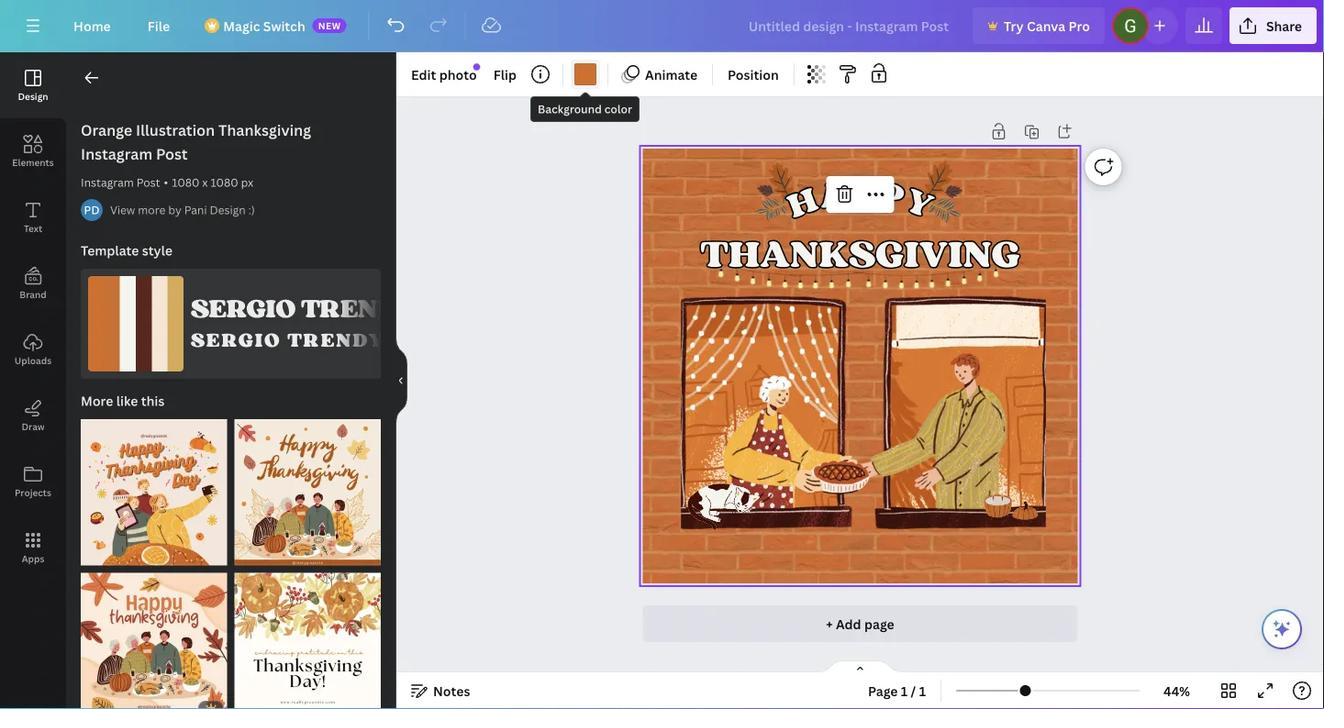Task type: locate. For each thing, give the bounding box(es) containing it.
1 horizontal spatial 1
[[920, 683, 927, 700]]

edit photo button
[[404, 60, 485, 89]]

1
[[902, 683, 908, 700], [920, 683, 927, 700]]

0 vertical spatial sergio
[[191, 293, 296, 325]]

orange illustrated happy thanksgiving day instagram post group
[[81, 562, 227, 710]]

instagram up view
[[81, 175, 134, 190]]

p
[[850, 171, 876, 213]]

trendy left hide image
[[288, 329, 386, 352]]

animate button
[[616, 60, 705, 89]]

Design title text field
[[734, 7, 966, 44]]

beige yellow cute illustrative happy thanksgiving instagram post image
[[235, 420, 381, 566]]

h
[[782, 178, 824, 227]]

page
[[869, 683, 898, 700]]

photo
[[440, 66, 477, 83]]

edit photo
[[411, 66, 477, 83]]

post
[[156, 144, 188, 164], [137, 175, 160, 190]]

0 horizontal spatial design
[[18, 90, 48, 102]]

trendy up hide image
[[301, 293, 416, 325]]

show pages image
[[817, 660, 905, 675]]

pani design :) element
[[81, 199, 103, 221]]

text
[[24, 222, 42, 235]]

1080 right the x
[[211, 175, 238, 190]]

2 1080 from the left
[[211, 175, 238, 190]]

beige yellow cute illustrative happy thanksgiving instagram post group
[[235, 409, 381, 566]]

canva
[[1027, 17, 1066, 34]]

1 right /
[[920, 683, 927, 700]]

1 horizontal spatial 1080
[[211, 175, 238, 190]]

instagram down orange
[[81, 144, 153, 164]]

1080 x 1080 px
[[172, 175, 254, 190]]

instagram inside orange illustration thanksgiving instagram post
[[81, 144, 153, 164]]

1 left /
[[902, 683, 908, 700]]

new image
[[474, 64, 481, 70]]

home
[[73, 17, 111, 34]]

0 vertical spatial trendy
[[301, 293, 416, 325]]

like
[[116, 393, 138, 410]]

hide image
[[396, 337, 408, 425]]

instagram post
[[81, 175, 160, 190]]

1 vertical spatial sergio
[[191, 329, 281, 352]]

instagram
[[81, 144, 153, 164], [81, 175, 134, 190]]

design up 'elements' button
[[18, 90, 48, 102]]

design left :)
[[210, 202, 246, 218]]

#db6a17 image
[[575, 63, 597, 85]]

1 vertical spatial trendy
[[288, 329, 386, 352]]

orange
[[81, 120, 132, 140]]

1 vertical spatial design
[[210, 202, 246, 218]]

0 horizontal spatial 1
[[902, 683, 908, 700]]

design
[[18, 90, 48, 102], [210, 202, 246, 218]]

flip
[[494, 66, 517, 83]]

sergio trendy sergio trendy
[[191, 293, 416, 352]]

trendy
[[301, 293, 416, 325], [288, 329, 386, 352]]

more
[[138, 202, 166, 218]]

illustration
[[136, 120, 215, 140]]

flip button
[[486, 60, 524, 89]]

view more by pani design :)
[[110, 202, 255, 218]]

style
[[142, 242, 173, 259]]

orange playful thanksgiving instagram post image
[[81, 420, 227, 566]]

1 instagram from the top
[[81, 144, 153, 164]]

file
[[148, 17, 170, 34]]

post down 'illustration'
[[156, 144, 188, 164]]

pani design :) image
[[81, 199, 103, 221]]

sergio
[[191, 293, 296, 325], [191, 329, 281, 352]]

thanksgiving
[[218, 120, 311, 140]]

post up the more
[[137, 175, 160, 190]]

thanksgiving
[[701, 231, 1021, 277], [701, 231, 1021, 277]]

page
[[865, 616, 895, 633]]

0 horizontal spatial 1080
[[172, 175, 200, 190]]

share button
[[1230, 7, 1318, 44]]

pro
[[1069, 17, 1091, 34]]

1 vertical spatial instagram
[[81, 175, 134, 190]]

try canva pro
[[1005, 17, 1091, 34]]

#db6a17 image
[[575, 63, 597, 85]]

try
[[1005, 17, 1024, 34]]

apps
[[22, 553, 44, 565]]

1 horizontal spatial design
[[210, 202, 246, 218]]

1080 left the x
[[172, 175, 200, 190]]

text button
[[0, 185, 66, 251]]

uploads button
[[0, 317, 66, 383]]

switch
[[263, 17, 305, 34]]

0 vertical spatial instagram
[[81, 144, 153, 164]]

projects button
[[0, 449, 66, 515]]

0 vertical spatial design
[[18, 90, 48, 102]]

px
[[241, 175, 254, 190]]

design inside side panel tab list
[[18, 90, 48, 102]]

0 vertical spatial post
[[156, 144, 188, 164]]

brand button
[[0, 251, 66, 317]]

1 1080 from the left
[[172, 175, 200, 190]]

brand
[[20, 288, 47, 301]]

by
[[168, 202, 182, 218]]

more like this
[[81, 393, 165, 410]]

position
[[728, 66, 779, 83]]

1080
[[172, 175, 200, 190], [211, 175, 238, 190]]



Task type: describe. For each thing, give the bounding box(es) containing it.
new
[[318, 19, 341, 32]]

+
[[827, 616, 833, 633]]

position button
[[721, 60, 787, 89]]

page 1 / 1
[[869, 683, 927, 700]]

this
[[141, 393, 165, 410]]

view more by pani design :) button
[[110, 201, 255, 219]]

orange watercolor happy thanksgiving instagram post group
[[235, 562, 381, 710]]

orange illustrated happy thanksgiving day instagram post image
[[81, 573, 227, 710]]

y
[[900, 179, 940, 227]]

file button
[[133, 7, 185, 44]]

color
[[605, 101, 633, 117]]

1 vertical spatial post
[[137, 175, 160, 190]]

notes
[[433, 683, 471, 700]]

draw
[[21, 421, 45, 433]]

orange illustration thanksgiving instagram post
[[81, 120, 311, 164]]

canva assistant image
[[1272, 619, 1294, 641]]

home link
[[59, 7, 126, 44]]

2 1 from the left
[[920, 683, 927, 700]]

pani
[[184, 202, 207, 218]]

x
[[202, 175, 208, 190]]

edit
[[411, 66, 436, 83]]

animate
[[645, 66, 698, 83]]

2 instagram from the top
[[81, 175, 134, 190]]

draw button
[[0, 383, 66, 449]]

2 sergio from the top
[[191, 329, 281, 352]]

apps button
[[0, 515, 66, 581]]

view
[[110, 202, 135, 218]]

1 sergio from the top
[[191, 293, 296, 325]]

add
[[836, 616, 862, 633]]

post inside orange illustration thanksgiving instagram post
[[156, 144, 188, 164]]

more
[[81, 393, 113, 410]]

+ add page button
[[643, 606, 1078, 643]]

side panel tab list
[[0, 52, 66, 581]]

orange watercolor happy thanksgiving instagram post image
[[235, 573, 381, 710]]

44% button
[[1148, 677, 1207, 706]]

template style
[[81, 242, 173, 259]]

44%
[[1164, 683, 1191, 700]]

:)
[[249, 202, 255, 218]]

uploads
[[15, 354, 52, 367]]

+ add page
[[827, 616, 895, 633]]

projects
[[15, 487, 51, 499]]

1 1 from the left
[[902, 683, 908, 700]]

try canva pro button
[[973, 7, 1105, 44]]

share
[[1267, 17, 1303, 34]]

main menu bar
[[0, 0, 1325, 52]]

background color
[[538, 101, 633, 117]]

magic
[[223, 17, 260, 34]]

background
[[538, 101, 602, 117]]

magic switch
[[223, 17, 305, 34]]

elements
[[12, 156, 54, 168]]

/
[[911, 683, 917, 700]]

design button
[[0, 52, 66, 118]]

template
[[81, 242, 139, 259]]

orange playful thanksgiving instagram post group
[[81, 409, 227, 566]]

elements button
[[0, 118, 66, 185]]

notes button
[[404, 677, 478, 706]]



Task type: vqa. For each thing, say whether or not it's contained in the screenshot.
button
no



